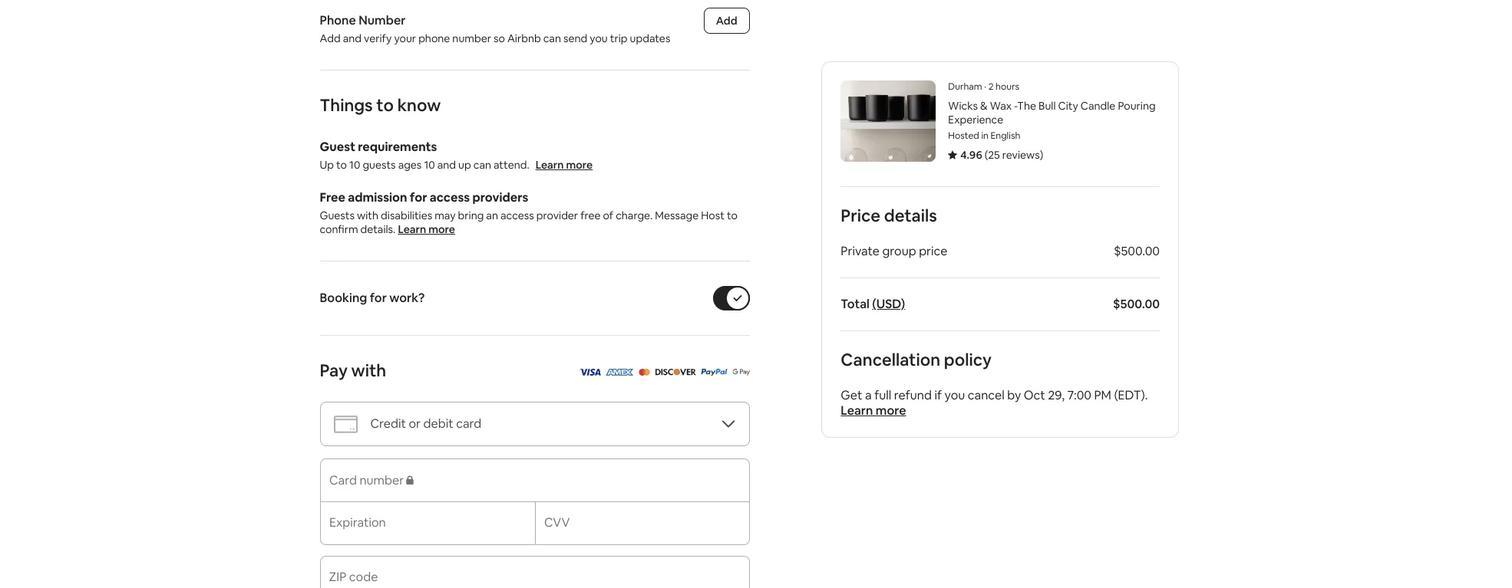Task type: describe. For each thing, give the bounding box(es) containing it.
number
[[452, 31, 491, 45]]

more inside get a full refund if you cancel by oct 29, 7:00 pm (edt). learn more
[[875, 403, 906, 419]]

providers
[[472, 190, 528, 206]]

reviews
[[1002, 148, 1039, 162]]

guests
[[320, 209, 355, 223]]

know
[[397, 94, 441, 116]]

or
[[409, 416, 421, 432]]

oct
[[1023, 388, 1045, 404]]

by
[[1007, 388, 1021, 404]]

mastercard image
[[639, 364, 650, 380]]

29,
[[1048, 388, 1064, 404]]

cancel
[[967, 388, 1004, 404]]

durham · 2 hours wicks & wax -the bull city candle pouring experience hosted in english
[[948, 81, 1155, 142]]

learn more link for guest requirements
[[535, 158, 593, 172]]

up
[[458, 158, 471, 172]]

-
[[1014, 99, 1017, 113]]

verify
[[364, 31, 392, 45]]

ages
[[398, 158, 422, 172]]

durham
[[948, 81, 982, 93]]

booking
[[320, 290, 367, 306]]

1 horizontal spatial for
[[410, 190, 427, 206]]

guests with disabilities may bring an access provider free of charge. message host to confirm details.
[[320, 209, 740, 236]]

and inside guest requirements up to 10 guests ages 10 and up can attend. learn more
[[437, 158, 456, 172]]

25
[[988, 148, 1000, 162]]

get a full refund if you cancel by oct 29, 7:00 pm (edt). learn more
[[840, 388, 1147, 419]]

4.96 ( 25 reviews )
[[960, 148, 1043, 162]]

access inside guests with disabilities may bring an access provider free of charge. message host to confirm details.
[[500, 209, 534, 223]]

pouring
[[1117, 99, 1155, 113]]

learn more link for free admission for access providers
[[398, 223, 455, 236]]

credit card image
[[333, 412, 358, 437]]

a
[[865, 388, 871, 404]]

more inside guest requirements up to 10 guests ages 10 and up can attend. learn more
[[566, 158, 593, 172]]

policy
[[943, 349, 991, 371]]

things
[[320, 94, 373, 116]]

your
[[394, 31, 416, 45]]

message
[[655, 209, 699, 223]]

total
[[840, 296, 869, 312]]

)
[[1039, 148, 1043, 162]]

2 discover card image from the top
[[655, 369, 696, 376]]

(
[[984, 148, 988, 162]]

full
[[874, 388, 891, 404]]

pay with
[[320, 360, 386, 381]]

host
[[701, 209, 724, 223]]

·
[[984, 81, 986, 93]]

you inside get a full refund if you cancel by oct 29, 7:00 pm (edt). learn more
[[944, 388, 965, 404]]

credit or debit card button
[[320, 402, 750, 447]]

7:00
[[1067, 388, 1091, 404]]

free admission for access providers
[[320, 190, 528, 206]]

2
[[988, 81, 993, 93]]

up
[[320, 158, 334, 172]]

free
[[580, 209, 601, 223]]

airbnb
[[507, 31, 541, 45]]

learn inside guest requirements up to 10 guests ages 10 and up can attend. learn more
[[535, 158, 564, 172]]

the
[[1017, 99, 1036, 113]]

4.96
[[960, 148, 982, 162]]

(edt).
[[1114, 388, 1147, 404]]

$500.00 for private group price
[[1113, 243, 1159, 259]]

an
[[486, 209, 498, 223]]

0 vertical spatial to
[[376, 94, 394, 116]]

cancellation
[[840, 349, 940, 371]]

things to know
[[320, 94, 441, 116]]

0 vertical spatial access
[[430, 190, 470, 206]]

group
[[882, 243, 916, 259]]

0 horizontal spatial for
[[370, 290, 387, 306]]

admission
[[348, 190, 407, 206]]

free
[[320, 190, 345, 206]]

hosted
[[948, 130, 979, 142]]

can for guest requirements
[[473, 158, 491, 172]]

wax
[[990, 99, 1011, 113]]

work?
[[389, 290, 425, 306]]

price
[[918, 243, 947, 259]]

provider
[[536, 209, 578, 223]]

booking for work?
[[320, 290, 425, 306]]

guests
[[363, 158, 396, 172]]

attend.
[[494, 158, 529, 172]]

mastercard image
[[639, 369, 650, 376]]

private
[[840, 243, 879, 259]]

(usd)
[[872, 296, 905, 312]]



Task type: locate. For each thing, give the bounding box(es) containing it.
add
[[716, 14, 737, 28], [320, 31, 341, 45]]

debit
[[423, 416, 453, 432]]

0 horizontal spatial access
[[430, 190, 470, 206]]

1 paypal image from the top
[[701, 364, 728, 380]]

1 horizontal spatial access
[[500, 209, 534, 223]]

send
[[563, 31, 587, 45]]

learn down free admission for access providers
[[398, 223, 426, 236]]

1 horizontal spatial learn more link
[[535, 158, 593, 172]]

paypal image right mastercard icon
[[701, 369, 728, 376]]

for up "disabilities" on the top left of the page
[[410, 190, 427, 206]]

to inside guest requirements up to 10 guests ages 10 and up can attend. learn more
[[336, 158, 347, 172]]

in
[[981, 130, 988, 142]]

access up may at the left top
[[430, 190, 470, 206]]

get
[[840, 388, 862, 404]]

hours
[[995, 81, 1019, 93]]

with for pay
[[351, 360, 386, 381]]

requirements
[[358, 139, 437, 155]]

with right 'pay'
[[351, 360, 386, 381]]

more up free
[[566, 158, 593, 172]]

you inside the phone number add and verify your phone number so airbnb can send you trip updates
[[590, 31, 608, 45]]

experience
[[948, 113, 1003, 127]]

wicks
[[948, 99, 977, 113]]

phone
[[418, 31, 450, 45]]

paypal image
[[701, 364, 728, 380], [701, 369, 728, 376]]

american express card image left mastercard image
[[606, 364, 634, 380]]

google pay image
[[732, 364, 750, 380], [732, 369, 750, 376]]

2 vertical spatial to
[[727, 209, 738, 223]]

1 vertical spatial learn
[[398, 223, 426, 236]]

0 horizontal spatial you
[[590, 31, 608, 45]]

2 horizontal spatial to
[[727, 209, 738, 223]]

1 horizontal spatial 10
[[424, 158, 435, 172]]

0 horizontal spatial learn more link
[[398, 223, 455, 236]]

visa card image
[[579, 364, 601, 380]]

and down the phone
[[343, 31, 362, 45]]

2 vertical spatial learn more link
[[840, 403, 906, 419]]

cancellation policy
[[840, 349, 991, 371]]

learn inside get a full refund if you cancel by oct 29, 7:00 pm (edt). learn more
[[840, 403, 873, 419]]

if
[[934, 388, 941, 404]]

updates
[[630, 31, 670, 45]]

city
[[1058, 99, 1078, 113]]

1 vertical spatial with
[[351, 360, 386, 381]]

1 horizontal spatial learn
[[535, 158, 564, 172]]

credit or debit card
[[370, 416, 481, 432]]

phone number add and verify your phone number so airbnb can send you trip updates
[[320, 12, 670, 45]]

1 horizontal spatial more
[[566, 158, 593, 172]]

can inside the phone number add and verify your phone number so airbnb can send you trip updates
[[543, 31, 561, 45]]

bull
[[1038, 99, 1055, 113]]

2 10 from the left
[[424, 158, 435, 172]]

1 horizontal spatial you
[[944, 388, 965, 404]]

0 vertical spatial for
[[410, 190, 427, 206]]

1 google pay image from the top
[[732, 364, 750, 380]]

1 vertical spatial and
[[437, 158, 456, 172]]

refund
[[894, 388, 931, 404]]

bring
[[458, 209, 484, 223]]

2 horizontal spatial more
[[875, 403, 906, 419]]

with down admission
[[357, 209, 378, 223]]

can for phone number
[[543, 31, 561, 45]]

more left bring
[[428, 223, 455, 236]]

0 horizontal spatial learn
[[398, 223, 426, 236]]

to left the 'know'
[[376, 94, 394, 116]]

and left up at the top left of page
[[437, 158, 456, 172]]

can
[[543, 31, 561, 45], [473, 158, 491, 172]]

can inside guest requirements up to 10 guests ages 10 and up can attend. learn more
[[473, 158, 491, 172]]

1 vertical spatial more
[[428, 223, 455, 236]]

0 vertical spatial can
[[543, 31, 561, 45]]

details
[[884, 205, 937, 226]]

you
[[590, 31, 608, 45], [944, 388, 965, 404]]

1 vertical spatial learn more link
[[398, 223, 455, 236]]

(usd) button
[[872, 296, 905, 312]]

2 vertical spatial learn
[[840, 403, 873, 419]]

10 right ages
[[424, 158, 435, 172]]

1 vertical spatial $500.00
[[1113, 296, 1159, 312]]

private group price
[[840, 243, 947, 259]]

0 horizontal spatial 10
[[349, 158, 360, 172]]

so
[[494, 31, 505, 45]]

0 horizontal spatial and
[[343, 31, 362, 45]]

guest requirements up to 10 guests ages 10 and up can attend. learn more
[[320, 139, 593, 172]]

for
[[410, 190, 427, 206], [370, 290, 387, 306]]

2 vertical spatial more
[[875, 403, 906, 419]]

paypal image right mastercard image
[[701, 364, 728, 380]]

1 vertical spatial for
[[370, 290, 387, 306]]

add inside the phone number add and verify your phone number so airbnb can send you trip updates
[[320, 31, 341, 45]]

2 google pay image from the top
[[732, 369, 750, 376]]

discover card image right mastercard image
[[655, 364, 696, 380]]

can left send on the top
[[543, 31, 561, 45]]

$500.00 for total
[[1113, 296, 1159, 312]]

0 vertical spatial learn
[[535, 158, 564, 172]]

1 horizontal spatial can
[[543, 31, 561, 45]]

1 horizontal spatial and
[[437, 158, 456, 172]]

to inside guests with disabilities may bring an access provider free of charge. message host to confirm details.
[[727, 209, 738, 223]]

discover card image
[[655, 364, 696, 380], [655, 369, 696, 376]]

None text field
[[329, 576, 740, 589]]

pay
[[320, 360, 348, 381]]

0 vertical spatial more
[[566, 158, 593, 172]]

visa card image
[[579, 369, 601, 376]]

learn
[[535, 158, 564, 172], [398, 223, 426, 236], [840, 403, 873, 419]]

confirm
[[320, 223, 358, 236]]

0 vertical spatial you
[[590, 31, 608, 45]]

0 vertical spatial and
[[343, 31, 362, 45]]

1 american express card image from the top
[[606, 364, 634, 380]]

learn right "attend."
[[535, 158, 564, 172]]

you left "trip"
[[590, 31, 608, 45]]

2 paypal image from the top
[[701, 369, 728, 376]]

details.
[[360, 223, 396, 236]]

of
[[603, 209, 613, 223]]

candle
[[1080, 99, 1115, 113]]

credit
[[370, 416, 406, 432]]

learn more link down cancellation
[[840, 403, 906, 419]]

$500.00
[[1113, 243, 1159, 259], [1113, 296, 1159, 312]]

more right a on the bottom
[[875, 403, 906, 419]]

2 horizontal spatial learn more link
[[840, 403, 906, 419]]

learn left full
[[840, 403, 873, 419]]

phone
[[320, 12, 356, 28]]

learn more link
[[535, 158, 593, 172], [398, 223, 455, 236], [840, 403, 906, 419]]

0 vertical spatial $500.00
[[1113, 243, 1159, 259]]

card
[[456, 416, 481, 432]]

1 vertical spatial can
[[473, 158, 491, 172]]

disabilities
[[381, 209, 432, 223]]

price
[[840, 205, 880, 226]]

0 vertical spatial with
[[357, 209, 378, 223]]

access down 'providers'
[[500, 209, 534, 223]]

to right 'up'
[[336, 158, 347, 172]]

1 discover card image from the top
[[655, 364, 696, 380]]

&
[[980, 99, 987, 113]]

american express card image
[[606, 364, 634, 380], [606, 369, 634, 376]]

can right up at the top left of page
[[473, 158, 491, 172]]

number
[[359, 12, 406, 28]]

pm
[[1094, 388, 1111, 404]]

and
[[343, 31, 362, 45], [437, 158, 456, 172]]

add button
[[704, 8, 750, 34]]

you right if
[[944, 388, 965, 404]]

price details
[[840, 205, 937, 226]]

learn more link down free admission for access providers
[[398, 223, 455, 236]]

2 horizontal spatial learn
[[840, 403, 873, 419]]

10
[[349, 158, 360, 172], [424, 158, 435, 172]]

0 vertical spatial add
[[716, 14, 737, 28]]

0 horizontal spatial to
[[336, 158, 347, 172]]

learn more link up provider on the top left of page
[[535, 158, 593, 172]]

may
[[435, 209, 456, 223]]

discover card image right mastercard icon
[[655, 369, 696, 376]]

10 left guests
[[349, 158, 360, 172]]

1 vertical spatial you
[[944, 388, 965, 404]]

more
[[566, 158, 593, 172], [428, 223, 455, 236], [875, 403, 906, 419]]

1 horizontal spatial add
[[716, 14, 737, 28]]

learn more
[[398, 223, 455, 236]]

1 vertical spatial access
[[500, 209, 534, 223]]

0 horizontal spatial can
[[473, 158, 491, 172]]

0 horizontal spatial add
[[320, 31, 341, 45]]

for left "work?"
[[370, 290, 387, 306]]

1 10 from the left
[[349, 158, 360, 172]]

add inside button
[[716, 14, 737, 28]]

1 vertical spatial add
[[320, 31, 341, 45]]

to right host
[[727, 209, 738, 223]]

total (usd)
[[840, 296, 905, 312]]

0 horizontal spatial more
[[428, 223, 455, 236]]

with inside guests with disabilities may bring an access provider free of charge. message host to confirm details.
[[357, 209, 378, 223]]

charge.
[[616, 209, 653, 223]]

american express card image left mastercard icon
[[606, 369, 634, 376]]

1 vertical spatial to
[[336, 158, 347, 172]]

2 american express card image from the top
[[606, 369, 634, 376]]

english
[[990, 130, 1020, 142]]

access
[[430, 190, 470, 206], [500, 209, 534, 223]]

1 horizontal spatial to
[[376, 94, 394, 116]]

with for guests
[[357, 209, 378, 223]]

guest
[[320, 139, 355, 155]]

trip
[[610, 31, 627, 45]]

and inside the phone number add and verify your phone number so airbnb can send you trip updates
[[343, 31, 362, 45]]

0 vertical spatial learn more link
[[535, 158, 593, 172]]



Task type: vqa. For each thing, say whether or not it's contained in the screenshot.
queen
no



